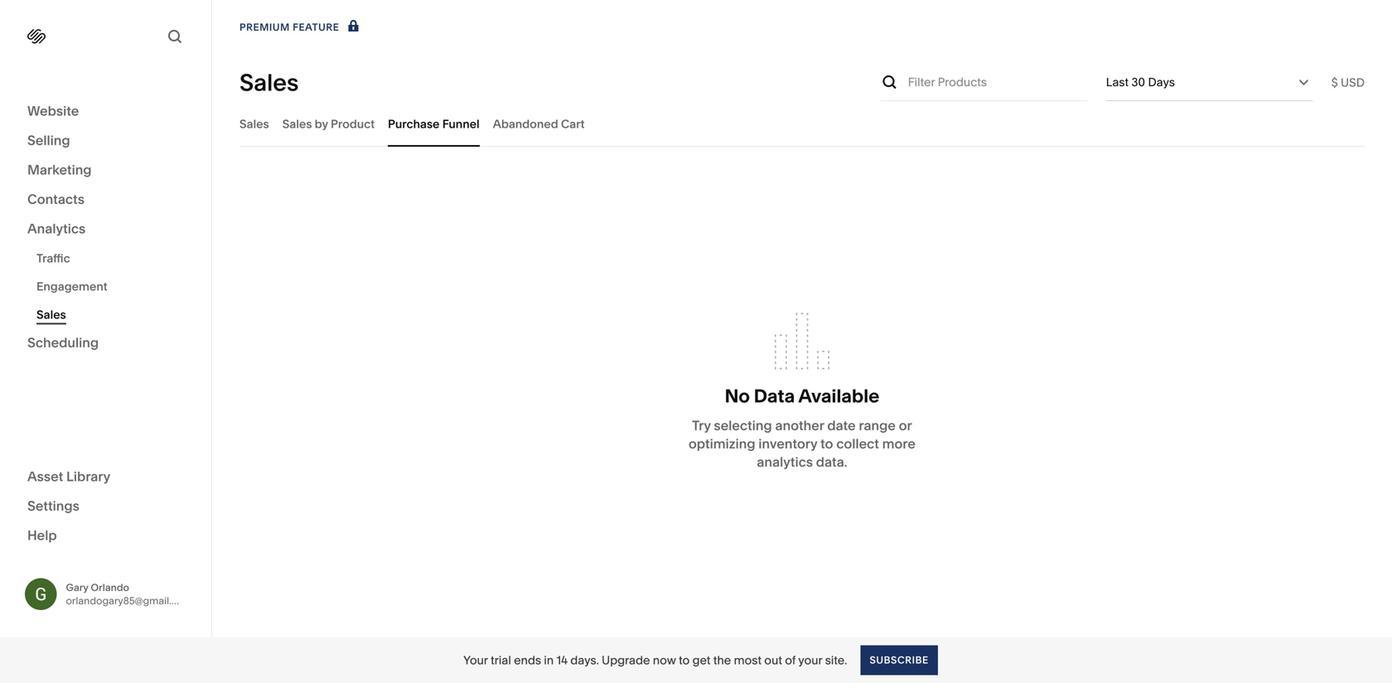 Task type: describe. For each thing, give the bounding box(es) containing it.
selling link
[[27, 131, 184, 151]]

days.
[[571, 653, 599, 667]]

upgrade
[[602, 653, 650, 667]]

tab list containing sales
[[240, 101, 1366, 147]]

available
[[799, 385, 880, 407]]

most
[[734, 653, 762, 667]]

funnel
[[443, 117, 480, 131]]

engagement link
[[36, 272, 193, 301]]

purchase funnel
[[388, 117, 480, 131]]

sales inside button
[[283, 117, 312, 131]]

selecting
[[714, 418, 773, 434]]

sales by product button
[[283, 101, 375, 147]]

to for inventory
[[821, 436, 834, 452]]

engagement
[[36, 279, 108, 294]]

no
[[725, 385, 750, 407]]

traffic
[[36, 251, 70, 265]]

collect
[[837, 436, 880, 452]]

sales button
[[240, 101, 269, 147]]

no data available
[[725, 385, 880, 407]]

optimizing
[[689, 436, 756, 452]]

marketing link
[[27, 161, 184, 180]]

gary orlando orlandogary85@gmail.com
[[66, 581, 193, 607]]

asset library
[[27, 468, 110, 485]]

selling
[[27, 132, 70, 148]]

your trial ends in 14 days. upgrade now to get the most out of your site.
[[464, 653, 848, 667]]

purchase
[[388, 117, 440, 131]]

more
[[883, 436, 916, 452]]

asset library link
[[27, 468, 184, 487]]

trial
[[491, 653, 511, 667]]

Filter Products field
[[908, 73, 1088, 91]]

ends
[[514, 653, 541, 667]]

scheduling
[[27, 335, 99, 351]]

traffic link
[[36, 244, 193, 272]]

last 30 days button
[[1107, 64, 1314, 100]]

or
[[899, 418, 913, 434]]

abandoned cart button
[[493, 101, 585, 147]]

your
[[799, 653, 823, 667]]

sales by product
[[283, 117, 375, 131]]

$
[[1332, 75, 1339, 90]]

website
[[27, 103, 79, 119]]

days
[[1149, 75, 1176, 89]]



Task type: locate. For each thing, give the bounding box(es) containing it.
scheduling link
[[27, 334, 184, 353]]

inventory
[[759, 436, 818, 452]]

abandoned
[[493, 117, 559, 131]]

0 horizontal spatial to
[[679, 653, 690, 667]]

usd
[[1342, 75, 1366, 90]]

try
[[692, 418, 711, 434]]

subscribe
[[870, 654, 929, 666]]

premium feature
[[240, 21, 340, 33]]

1 horizontal spatial to
[[821, 436, 834, 452]]

library
[[66, 468, 110, 485]]

gary
[[66, 581, 88, 593]]

tab list
[[240, 101, 1366, 147]]

try selecting another date range or optimizing inventory to collect more analytics data.
[[689, 418, 916, 470]]

website link
[[27, 102, 184, 121]]

product
[[331, 117, 375, 131]]

settings link
[[27, 497, 184, 517]]

another
[[776, 418, 825, 434]]

asset
[[27, 468, 63, 485]]

$ usd
[[1332, 75, 1366, 90]]

sales
[[240, 68, 299, 97], [240, 117, 269, 131], [283, 117, 312, 131], [36, 308, 66, 322]]

analytics link
[[27, 220, 184, 239]]

analytics
[[27, 221, 86, 237]]

contacts link
[[27, 190, 184, 210]]

purchase funnel button
[[388, 101, 480, 147]]

help
[[27, 527, 57, 544]]

to for now
[[679, 653, 690, 667]]

sales link
[[36, 301, 193, 329]]

range
[[859, 418, 896, 434]]

marketing
[[27, 162, 92, 178]]

analytics
[[757, 454, 813, 470]]

settings
[[27, 498, 79, 514]]

by
[[315, 117, 328, 131]]

to inside try selecting another date range or optimizing inventory to collect more analytics data.
[[821, 436, 834, 452]]

orlando
[[91, 581, 129, 593]]

to up the 'data.'
[[821, 436, 834, 452]]

date
[[828, 418, 856, 434]]

orlandogary85@gmail.com
[[66, 595, 193, 607]]

abandoned cart
[[493, 117, 585, 131]]

get
[[693, 653, 711, 667]]

site.
[[826, 653, 848, 667]]

your
[[464, 653, 488, 667]]

subscribe button
[[861, 646, 938, 675]]

in
[[544, 653, 554, 667]]

help link
[[27, 527, 57, 545]]

30
[[1132, 75, 1146, 89]]

the
[[714, 653, 732, 667]]

last 30 days
[[1107, 75, 1176, 89]]

out
[[765, 653, 783, 667]]

now
[[653, 653, 676, 667]]

data
[[754, 385, 795, 407]]

to
[[821, 436, 834, 452], [679, 653, 690, 667]]

cart
[[561, 117, 585, 131]]

premium
[[240, 21, 290, 33]]

1 vertical spatial to
[[679, 653, 690, 667]]

data.
[[817, 454, 848, 470]]

of
[[786, 653, 796, 667]]

0 vertical spatial to
[[821, 436, 834, 452]]

contacts
[[27, 191, 85, 207]]

premium feature button
[[240, 18, 363, 36]]

feature
[[293, 21, 340, 33]]

last
[[1107, 75, 1129, 89]]

to left get
[[679, 653, 690, 667]]

14
[[557, 653, 568, 667]]



Task type: vqa. For each thing, say whether or not it's contained in the screenshot.
14
yes



